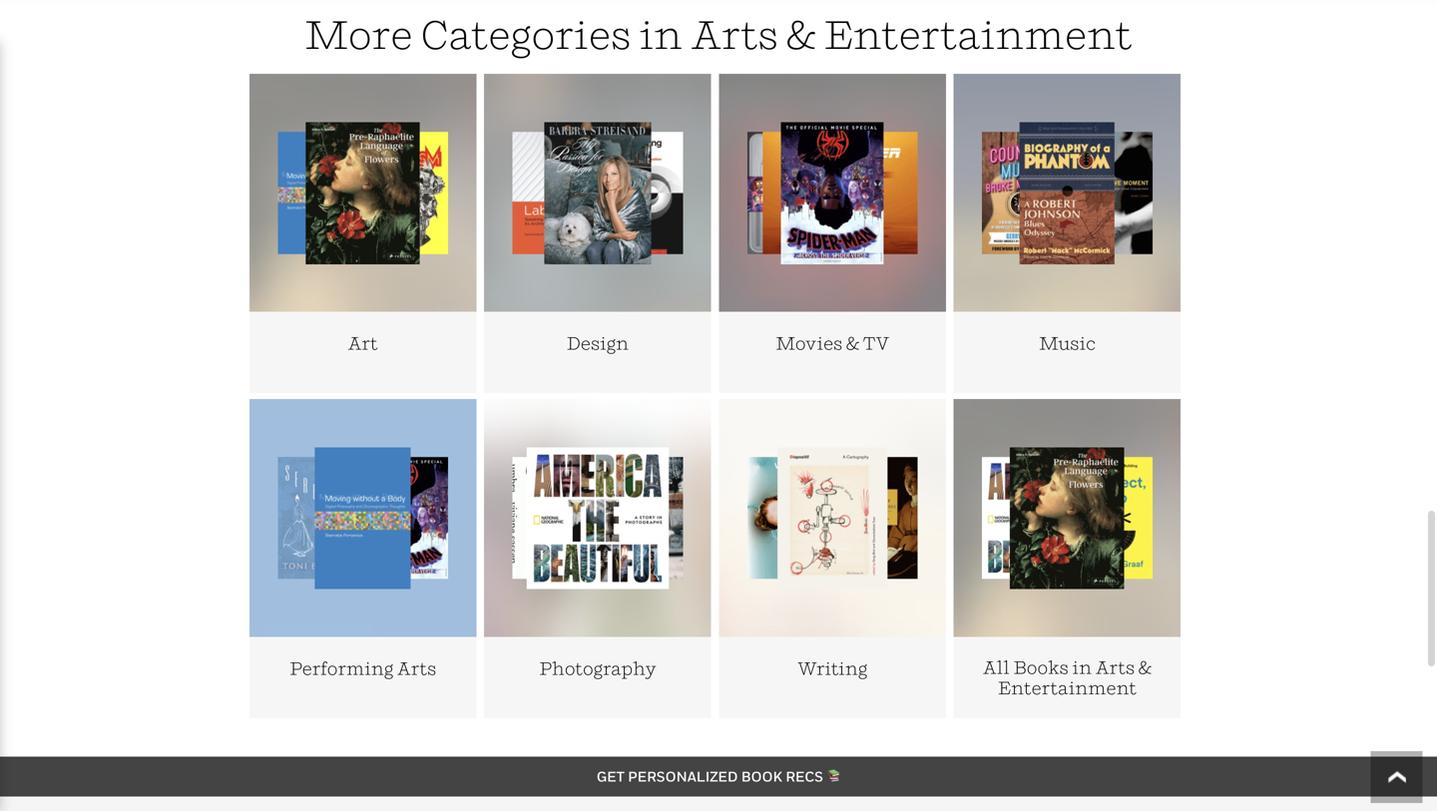 Task type: vqa. For each thing, say whether or not it's contained in the screenshot.
the topmost PENGUIN
no



Task type: locate. For each thing, give the bounding box(es) containing it.
photography link
[[485, 399, 712, 719]]

1 vertical spatial entertainment
[[998, 678, 1137, 699]]

in inside all books in arts & entertainment
[[1073, 657, 1093, 678]]

entertainment
[[824, 10, 1133, 58], [998, 678, 1137, 699]]

personalized
[[628, 769, 738, 786]]

1 vertical spatial in
[[1073, 657, 1093, 678]]

in
[[640, 10, 683, 58], [1073, 657, 1093, 678]]

0 vertical spatial in
[[640, 10, 683, 58]]

movies & tv link
[[719, 74, 947, 393]]

entertainment for all books in arts & entertainment
[[998, 678, 1137, 699]]

0 vertical spatial &
[[787, 10, 816, 58]]

get personalized book recs 📚 link
[[597, 769, 841, 786]]

& inside all books in arts & entertainment
[[1139, 657, 1152, 678]]

2 horizontal spatial arts
[[1096, 657, 1135, 678]]

arts
[[691, 10, 779, 58], [1096, 657, 1135, 678], [397, 658, 437, 679]]

music link
[[954, 74, 1181, 393]]

recs
[[786, 769, 824, 786]]

photography
[[539, 658, 657, 679]]

arts inside all books in arts & entertainment
[[1096, 657, 1135, 678]]

design image
[[513, 123, 683, 264]]

2 vertical spatial &
[[1139, 657, 1152, 678]]

1 horizontal spatial arts
[[691, 10, 779, 58]]

2 horizontal spatial &
[[1139, 657, 1152, 678]]

movies & tv
[[776, 333, 890, 354]]

0 vertical spatial entertainment
[[824, 10, 1133, 58]]

arts for categories
[[691, 10, 779, 58]]

performing arts
[[290, 658, 437, 679]]

0 horizontal spatial &
[[787, 10, 816, 58]]

📚
[[827, 769, 841, 786]]

0 horizontal spatial in
[[640, 10, 683, 58]]

arts for books
[[1096, 657, 1135, 678]]

entertainment inside all books in arts & entertainment
[[998, 678, 1137, 699]]

1 horizontal spatial in
[[1073, 657, 1093, 678]]

1 horizontal spatial &
[[847, 333, 860, 354]]

more
[[305, 10, 413, 58]]

&
[[787, 10, 816, 58], [847, 333, 860, 354], [1139, 657, 1152, 678]]

writing
[[798, 658, 868, 679]]

& for books
[[1139, 657, 1152, 678]]

get
[[597, 769, 625, 786]]



Task type: describe. For each thing, give the bounding box(es) containing it.
writing image
[[748, 448, 918, 590]]

performing arts link
[[250, 399, 477, 719]]

art link
[[250, 74, 477, 393]]

0 horizontal spatial arts
[[397, 658, 437, 679]]

movies
[[776, 333, 843, 354]]

music image
[[983, 123, 1153, 264]]

photography image
[[513, 448, 683, 590]]

performing
[[290, 658, 394, 679]]

all books in arts & entertainment
[[983, 657, 1152, 699]]

in for categories
[[640, 10, 683, 58]]

art
[[348, 333, 378, 354]]

music
[[1039, 333, 1096, 354]]

entertainment for more categories in arts & entertainment
[[824, 10, 1133, 58]]

design
[[567, 333, 629, 354]]

all
[[983, 657, 1010, 678]]

all books in arts & entertainment link
[[954, 399, 1181, 719]]

in for books
[[1073, 657, 1093, 678]]

writing link
[[719, 399, 947, 719]]

& for categories
[[787, 10, 816, 58]]

more categories in arts & entertainment
[[305, 10, 1133, 58]]

arts & entertainment image
[[983, 448, 1153, 590]]

art image
[[278, 123, 448, 264]]

tv
[[864, 333, 890, 354]]

design link
[[485, 74, 712, 393]]

performing arts image
[[278, 448, 448, 590]]

book
[[742, 769, 783, 786]]

get personalized book recs 📚
[[597, 769, 841, 786]]

books
[[1014, 657, 1069, 678]]

1 vertical spatial &
[[847, 333, 860, 354]]

categories
[[421, 10, 632, 58]]

movies & tv image
[[748, 123, 918, 264]]



